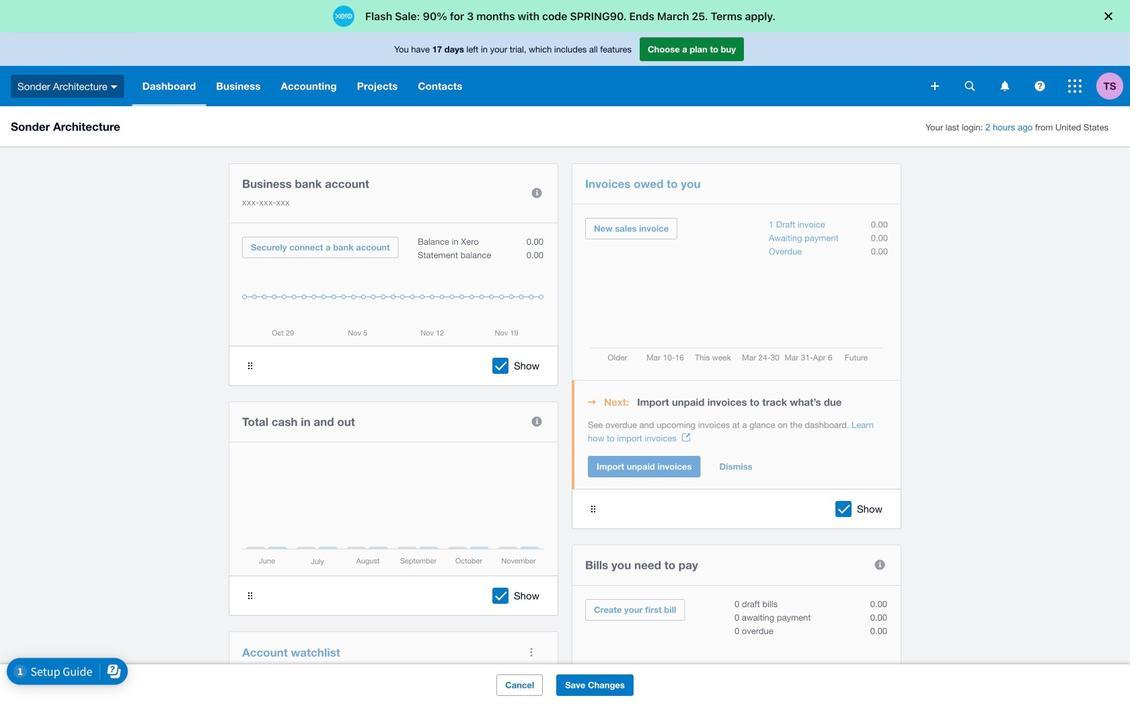 Task type: describe. For each thing, give the bounding box(es) containing it.
0 horizontal spatial svg image
[[111, 85, 117, 89]]

1 horizontal spatial svg image
[[965, 81, 975, 91]]

panel body document
[[588, 418, 888, 445]]

2 horizontal spatial svg image
[[1068, 79, 1082, 93]]

2 horizontal spatial svg image
[[1035, 81, 1045, 91]]



Task type: locate. For each thing, give the bounding box(es) containing it.
svg image
[[965, 81, 975, 91], [1035, 81, 1045, 91], [931, 82, 939, 90]]

0 horizontal spatial svg image
[[931, 82, 939, 90]]

banner
[[0, 32, 1130, 106]]

svg image
[[1068, 79, 1082, 93], [1001, 81, 1009, 91], [111, 85, 117, 89]]

opens in a new tab image
[[682, 434, 690, 442]]

1 horizontal spatial svg image
[[1001, 81, 1009, 91]]

dialog
[[0, 0, 1130, 32]]



Task type: vqa. For each thing, say whether or not it's contained in the screenshot.
first Due from the top of the Columns 'group'
no



